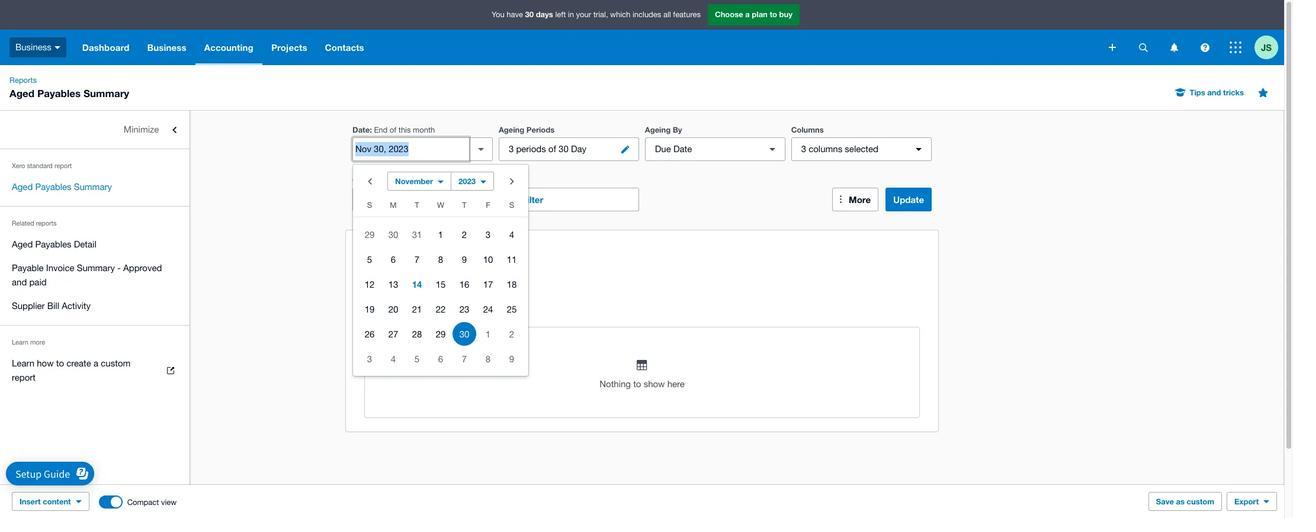 Task type: vqa. For each thing, say whether or not it's contained in the screenshot.
sixth row from the top of the grid containing S
yes



Task type: locate. For each thing, give the bounding box(es) containing it.
1 vertical spatial summary
[[74, 182, 112, 192]]

of inside button
[[548, 144, 556, 154]]

business
[[15, 42, 51, 52], [147, 42, 186, 53], [365, 277, 401, 287]]

js
[[1261, 42, 1272, 52]]

aged
[[9, 87, 34, 100], [12, 182, 33, 192], [12, 239, 33, 249]]

2 vertical spatial to
[[633, 379, 641, 389]]

of inside date : end of this month
[[390, 126, 396, 134]]

0 vertical spatial 30
[[525, 10, 534, 19]]

contacts button
[[316, 30, 373, 65]]

t left w
[[415, 201, 419, 210]]

banner
[[0, 0, 1284, 65]]

2023 right 30,
[[446, 291, 466, 302]]

0 vertical spatial custom
[[101, 358, 131, 368]]

filter button
[[499, 188, 639, 211]]

learn down learn more
[[12, 358, 34, 368]]

s left filter at the top left of the page
[[509, 201, 514, 210]]

1 vertical spatial custom
[[1187, 497, 1214, 506]]

wed nov 01 2023 cell
[[429, 223, 453, 246]]

0 horizontal spatial report
[[12, 373, 36, 383]]

0 vertical spatial payables
[[37, 87, 81, 100]]

2 3 from the left
[[801, 144, 806, 154]]

summary down the minimize 'button'
[[74, 182, 112, 192]]

0 horizontal spatial s
[[367, 201, 372, 210]]

fri nov 03 2023 cell
[[476, 223, 500, 246]]

mon nov 06 2023 cell
[[381, 248, 405, 271]]

previous month image
[[358, 169, 381, 193]]

payables down reports on the top
[[35, 239, 71, 249]]

invoice
[[46, 263, 74, 273]]

summary for invoice
[[77, 263, 115, 273]]

1 horizontal spatial business
[[147, 42, 186, 53]]

2 horizontal spatial ageing
[[645, 125, 671, 134]]

more button
[[832, 188, 879, 211]]

summary
[[83, 87, 129, 100], [74, 182, 112, 192], [77, 263, 115, 273]]

custom inside button
[[1187, 497, 1214, 506]]

aged inside aged payables detail link
[[12, 239, 33, 249]]

group
[[353, 165, 528, 376]]

3 periods of 30 day button
[[499, 137, 639, 161]]

dashboard link
[[73, 30, 138, 65]]

paid
[[29, 277, 47, 287]]

30 left day
[[559, 144, 569, 154]]

left
[[555, 10, 566, 19]]

0 horizontal spatial 3
[[509, 144, 514, 154]]

Report title field
[[361, 245, 915, 272]]

row
[[353, 198, 528, 217], [353, 222, 528, 247], [353, 247, 528, 272], [353, 272, 528, 297], [353, 297, 528, 322], [353, 322, 528, 347], [353, 347, 528, 371]]

3 left periods
[[509, 144, 514, 154]]

t left f
[[462, 201, 467, 210]]

0 horizontal spatial and
[[12, 277, 27, 287]]

0 horizontal spatial 30
[[525, 10, 534, 19]]

of right periods
[[548, 144, 556, 154]]

aged payables detail
[[12, 239, 96, 249]]

learn for learn how to create a custom report
[[12, 358, 34, 368]]

periods
[[516, 144, 546, 154]]

1 vertical spatial november
[[388, 291, 429, 302]]

xero
[[12, 162, 25, 169]]

day
[[571, 144, 586, 154]]

here
[[667, 379, 685, 389]]

date right the due
[[673, 144, 692, 154]]

1 horizontal spatial of
[[390, 126, 396, 134]]

navigation
[[73, 30, 1101, 65]]

sun nov 05 2023 cell
[[353, 248, 381, 271]]

payables inside reports aged payables summary
[[37, 87, 81, 100]]

create
[[66, 358, 91, 368]]

0 horizontal spatial a
[[94, 358, 98, 368]]

by left due
[[395, 306, 405, 316]]

svg image inside business popup button
[[54, 46, 60, 49]]

tue nov 07 2023 cell
[[405, 248, 429, 271]]

0 horizontal spatial t
[[415, 201, 419, 210]]

selected
[[845, 144, 878, 154]]

30 right have
[[525, 10, 534, 19]]

and down the payable
[[12, 277, 27, 287]]

summary inside payable invoice summary - approved and paid
[[77, 263, 115, 273]]

0 vertical spatial learn
[[12, 339, 28, 346]]

0 vertical spatial summary
[[83, 87, 129, 100]]

summary left -
[[77, 263, 115, 273]]

ageing left by
[[645, 125, 671, 134]]

payables
[[37, 87, 81, 100], [35, 182, 71, 192], [35, 239, 71, 249]]

dashboard
[[82, 42, 129, 53]]

due
[[655, 144, 671, 154]]

30,
[[432, 291, 444, 302]]

2023 up type
[[459, 177, 476, 186]]

1 row from the top
[[353, 198, 528, 217]]

0 horizontal spatial date
[[352, 125, 370, 134]]

0 vertical spatial and
[[1207, 88, 1221, 97]]

0 vertical spatial date
[[352, 125, 370, 134]]

ageing for ageing by
[[645, 125, 671, 134]]

1 horizontal spatial ageing
[[499, 125, 524, 134]]

0 horizontal spatial ageing
[[365, 306, 393, 316]]

business inside dropdown button
[[147, 42, 186, 53]]

business inside business as of november 30, 2023 ageing by due date
[[365, 277, 401, 287]]

2 horizontal spatial to
[[770, 10, 777, 19]]

aged down reports link
[[9, 87, 34, 100]]

1 vertical spatial date
[[673, 144, 692, 154]]

to
[[770, 10, 777, 19], [56, 358, 64, 368], [633, 379, 641, 389]]

summary up the minimize 'button'
[[83, 87, 129, 100]]

november
[[395, 177, 433, 186], [388, 291, 429, 302]]

0 vertical spatial a
[[745, 10, 750, 19]]

by inside popup button
[[390, 194, 400, 204]]

1 vertical spatial of
[[548, 144, 556, 154]]

learn
[[12, 339, 28, 346], [12, 358, 34, 368]]

tips and tricks button
[[1168, 83, 1251, 102]]

30 inside button
[[559, 144, 569, 154]]

learn how to create a custom report link
[[0, 352, 190, 390]]

payables for detail
[[35, 239, 71, 249]]

contacts
[[325, 42, 364, 53]]

2 vertical spatial aged
[[12, 239, 33, 249]]

1 vertical spatial and
[[12, 277, 27, 287]]

date
[[425, 306, 442, 316]]

business inside popup button
[[15, 42, 51, 52]]

2 vertical spatial summary
[[77, 263, 115, 273]]

of for business as of november 30, 2023 ageing by due date
[[378, 291, 385, 302]]

1 horizontal spatial report
[[54, 162, 72, 169]]

2 horizontal spatial svg image
[[1230, 41, 1242, 53]]

custom right create
[[101, 358, 131, 368]]

sun nov 12 2023 cell
[[353, 272, 381, 296]]

features
[[673, 10, 701, 19]]

1 vertical spatial learn
[[12, 358, 34, 368]]

ageing up periods
[[499, 125, 524, 134]]

learn inside learn how to create a custom report
[[12, 358, 34, 368]]

0 vertical spatial november
[[395, 177, 433, 186]]

save
[[1156, 497, 1174, 506]]

of right as
[[378, 291, 385, 302]]

1 horizontal spatial a
[[745, 10, 750, 19]]

2 vertical spatial payables
[[35, 239, 71, 249]]

0 horizontal spatial custom
[[101, 358, 131, 368]]

0 horizontal spatial svg image
[[1109, 44, 1116, 51]]

1 vertical spatial report
[[12, 373, 36, 383]]

payables down reports link
[[37, 87, 81, 100]]

thu nov 23 2023 cell
[[453, 297, 476, 321]]

2 s from the left
[[509, 201, 514, 210]]

3 inside button
[[509, 144, 514, 154]]

a inside learn how to create a custom report
[[94, 358, 98, 368]]

0 vertical spatial to
[[770, 10, 777, 19]]

report inside learn how to create a custom report
[[12, 373, 36, 383]]

date inside 'popup button'
[[673, 144, 692, 154]]

0 vertical spatial by
[[390, 194, 400, 204]]

Select end date field
[[353, 138, 469, 161]]

1 horizontal spatial 3
[[801, 144, 806, 154]]

how
[[37, 358, 54, 368]]

2023 inside business as of november 30, 2023 ageing by due date
[[446, 291, 466, 302]]

1 horizontal spatial and
[[1207, 88, 1221, 97]]

custom
[[101, 358, 131, 368], [1187, 497, 1214, 506]]

s left m
[[367, 201, 372, 210]]

as
[[365, 291, 375, 302]]

to left buy
[[770, 10, 777, 19]]

1 t from the left
[[415, 201, 419, 210]]

thu nov 02 2023 cell
[[453, 223, 476, 246]]

6 row from the top
[[353, 322, 528, 347]]

date left end
[[352, 125, 370, 134]]

2 learn from the top
[[12, 358, 34, 368]]

7 row from the top
[[353, 347, 528, 371]]

a left plan
[[745, 10, 750, 19]]

of inside business as of november 30, 2023 ageing by due date
[[378, 291, 385, 302]]

2 horizontal spatial svg image
[[1200, 43, 1209, 52]]

3 down columns
[[801, 144, 806, 154]]

:
[[370, 125, 372, 134]]

0 vertical spatial of
[[390, 126, 396, 134]]

1 horizontal spatial s
[[509, 201, 514, 210]]

list of convenience dates image
[[469, 137, 493, 161]]

aged inside reports aged payables summary
[[9, 87, 34, 100]]

november up due
[[388, 291, 429, 302]]

-
[[117, 263, 121, 273]]

sat nov 25 2023 cell
[[500, 297, 528, 321]]

supplier bill activity
[[12, 301, 91, 311]]

supplier
[[12, 301, 45, 311]]

payables down xero standard report
[[35, 182, 71, 192]]

approved
[[123, 263, 162, 273]]

1 vertical spatial 2023
[[446, 291, 466, 302]]

to inside banner
[[770, 10, 777, 19]]

remove from favorites image
[[1251, 81, 1275, 104]]

0 vertical spatial report
[[54, 162, 72, 169]]

banner containing js
[[0, 0, 1284, 65]]

a right create
[[94, 358, 98, 368]]

0 horizontal spatial business
[[15, 42, 51, 52]]

1 vertical spatial payables
[[35, 182, 71, 192]]

activity
[[62, 301, 91, 311]]

2 horizontal spatial business
[[365, 277, 401, 287]]

grouping/summarizing
[[352, 175, 437, 185]]

2 vertical spatial of
[[378, 291, 385, 302]]

business button
[[138, 30, 195, 65]]

5 row from the top
[[353, 297, 528, 322]]

svg image
[[1230, 41, 1242, 53], [1139, 43, 1148, 52], [1109, 44, 1116, 51]]

learn for learn more
[[12, 339, 28, 346]]

report down learn more
[[12, 373, 36, 383]]

30 inside banner
[[525, 10, 534, 19]]

sun nov 19 2023 cell
[[353, 297, 381, 321]]

0 vertical spatial aged
[[9, 87, 34, 100]]

by down grouping/summarizing at the left
[[390, 194, 400, 204]]

aged down related
[[12, 239, 33, 249]]

sun nov 26 2023 cell
[[353, 322, 381, 346]]

1 horizontal spatial 30
[[559, 144, 569, 154]]

ageing down as
[[365, 306, 393, 316]]

t
[[415, 201, 419, 210], [462, 201, 467, 210]]

3 periods of 30 day
[[509, 144, 586, 154]]

compact view
[[127, 498, 177, 507]]

report up aged payables summary
[[54, 162, 72, 169]]

1 vertical spatial by
[[395, 306, 405, 316]]

row group
[[353, 222, 528, 371]]

1 3 from the left
[[509, 144, 514, 154]]

0 horizontal spatial svg image
[[54, 46, 60, 49]]

1 horizontal spatial t
[[462, 201, 467, 210]]

1 learn from the top
[[12, 339, 28, 346]]

0 horizontal spatial to
[[56, 358, 64, 368]]

related
[[12, 220, 34, 227]]

aged payables summary link
[[0, 175, 190, 199]]

ageing
[[499, 125, 524, 134], [645, 125, 671, 134], [365, 306, 393, 316]]

1 horizontal spatial date
[[673, 144, 692, 154]]

update button
[[886, 188, 932, 211]]

november up "group by document type"
[[395, 177, 433, 186]]

and right tips
[[1207, 88, 1221, 97]]

tue nov 28 2023 cell
[[405, 322, 429, 346]]

ageing inside business as of november 30, 2023 ageing by due date
[[365, 306, 393, 316]]

1 vertical spatial to
[[56, 358, 64, 368]]

aged down xero
[[12, 182, 33, 192]]

3
[[509, 144, 514, 154], [801, 144, 806, 154]]

1 vertical spatial a
[[94, 358, 98, 368]]

reports aged payables summary
[[9, 76, 129, 100]]

0 horizontal spatial of
[[378, 291, 385, 302]]

1 horizontal spatial svg image
[[1139, 43, 1148, 52]]

w
[[437, 201, 444, 210]]

2 horizontal spatial of
[[548, 144, 556, 154]]

1 vertical spatial aged
[[12, 182, 33, 192]]

ageing by
[[645, 125, 682, 134]]

learn left more
[[12, 339, 28, 346]]

1 vertical spatial 30
[[559, 144, 569, 154]]

to inside learn how to create a custom report
[[56, 358, 64, 368]]

of left this on the top
[[390, 126, 396, 134]]

related reports
[[12, 220, 57, 227]]

to right how
[[56, 358, 64, 368]]

svg image
[[1170, 43, 1178, 52], [1200, 43, 1209, 52], [54, 46, 60, 49]]

grid
[[353, 198, 528, 371]]

a
[[745, 10, 750, 19], [94, 358, 98, 368]]

1 horizontal spatial custom
[[1187, 497, 1214, 506]]

as
[[1176, 497, 1185, 506]]

custom right as
[[1187, 497, 1214, 506]]

to left show
[[633, 379, 641, 389]]



Task type: describe. For each thing, give the bounding box(es) containing it.
accounting button
[[195, 30, 262, 65]]

and inside payable invoice summary - approved and paid
[[12, 277, 27, 287]]

xero standard report
[[12, 162, 72, 169]]

aged payables detail link
[[0, 233, 190, 256]]

and inside button
[[1207, 88, 1221, 97]]

standard
[[27, 162, 53, 169]]

thu nov 30 2023 cell
[[453, 322, 476, 346]]

wed nov 15 2023 cell
[[429, 272, 453, 296]]

insert content button
[[12, 492, 89, 511]]

2 t from the left
[[462, 201, 467, 210]]

periods
[[527, 125, 555, 134]]

sat nov 18 2023 cell
[[500, 272, 528, 296]]

more
[[30, 339, 45, 346]]

of for 3 periods of 30 day
[[548, 144, 556, 154]]

export button
[[1227, 492, 1277, 511]]

sat nov 04 2023 cell
[[500, 223, 528, 246]]

reports
[[9, 76, 37, 85]]

3 for 3 periods of 30 day
[[509, 144, 514, 154]]

thu nov 09 2023 cell
[[453, 248, 476, 271]]

2 row from the top
[[353, 222, 528, 247]]

by inside business as of november 30, 2023 ageing by due date
[[395, 306, 405, 316]]

0 vertical spatial 2023
[[459, 177, 476, 186]]

group containing november
[[353, 165, 528, 376]]

payable invoice summary - approved and paid link
[[0, 256, 190, 294]]

1 horizontal spatial to
[[633, 379, 641, 389]]

tips and tricks
[[1190, 88, 1244, 97]]

a inside banner
[[745, 10, 750, 19]]

sat nov 11 2023 cell
[[500, 248, 528, 271]]

trial,
[[593, 10, 608, 19]]

4 row from the top
[[353, 272, 528, 297]]

insert content
[[20, 497, 71, 506]]

reports
[[36, 220, 57, 227]]

payables for summary
[[35, 182, 71, 192]]

this
[[399, 126, 411, 134]]

3 row from the top
[[353, 247, 528, 272]]

mon nov 13 2023 cell
[[381, 272, 405, 296]]

projects button
[[262, 30, 316, 65]]

fri nov 17 2023 cell
[[476, 272, 500, 296]]

in
[[568, 10, 574, 19]]

export
[[1235, 497, 1259, 506]]

your
[[576, 10, 591, 19]]

3 columns selected
[[801, 144, 878, 154]]

fri nov 10 2023 cell
[[476, 248, 500, 271]]

grid containing s
[[353, 198, 528, 371]]

group by document type
[[363, 194, 464, 204]]

show
[[644, 379, 665, 389]]

save as custom button
[[1149, 492, 1222, 511]]

all
[[663, 10, 671, 19]]

insert
[[20, 497, 41, 506]]

tue nov 21 2023 cell
[[405, 297, 429, 321]]

projects
[[271, 42, 307, 53]]

reports link
[[5, 75, 41, 86]]

aged for aged payables detail
[[12, 239, 33, 249]]

due date
[[655, 144, 692, 154]]

aged payables summary
[[12, 182, 112, 192]]

payable invoice summary - approved and paid
[[12, 263, 162, 287]]

wed nov 29 2023 cell
[[429, 322, 453, 346]]

month
[[413, 126, 435, 134]]

accounting
[[204, 42, 253, 53]]

wed nov 22 2023 cell
[[429, 297, 453, 321]]

date : end of this month
[[352, 125, 435, 134]]

view
[[161, 498, 177, 507]]

type
[[446, 194, 464, 204]]

filter
[[522, 194, 543, 205]]

custom inside learn how to create a custom report
[[101, 358, 131, 368]]

save as custom
[[1156, 497, 1214, 506]]

row containing s
[[353, 198, 528, 217]]

minimize
[[124, 124, 159, 134]]

learn how to create a custom report
[[12, 358, 131, 383]]

columns
[[809, 144, 842, 154]]

you have 30 days left in your trial, which includes all features
[[492, 10, 701, 19]]

f
[[486, 201, 490, 210]]

learn more
[[12, 339, 45, 346]]

ageing for ageing periods
[[499, 125, 524, 134]]

m
[[390, 201, 397, 210]]

navigation containing dashboard
[[73, 30, 1101, 65]]

summary inside reports aged payables summary
[[83, 87, 129, 100]]

3 for 3 columns selected
[[801, 144, 806, 154]]

wed nov 08 2023 cell
[[429, 248, 453, 271]]

1 horizontal spatial svg image
[[1170, 43, 1178, 52]]

bill
[[47, 301, 59, 311]]

columns
[[791, 125, 824, 134]]

plan
[[752, 10, 768, 19]]

you
[[492, 10, 505, 19]]

nothing
[[600, 379, 631, 389]]

js button
[[1255, 30, 1284, 65]]

mon nov 20 2023 cell
[[381, 297, 405, 321]]

which
[[610, 10, 630, 19]]

buy
[[779, 10, 793, 19]]

group
[[363, 194, 387, 204]]

thu nov 16 2023 cell
[[453, 272, 476, 296]]

business button
[[0, 30, 73, 65]]

choose a plan to buy
[[715, 10, 793, 19]]

content
[[43, 497, 71, 506]]

update
[[893, 194, 924, 205]]

1 s from the left
[[367, 201, 372, 210]]

fri nov 24 2023 cell
[[476, 297, 500, 321]]

november inside business as of november 30, 2023 ageing by due date
[[388, 291, 429, 302]]

next month image
[[500, 169, 524, 193]]

have
[[507, 10, 523, 19]]

supplier bill activity link
[[0, 294, 190, 318]]

tue nov 14 2023 cell
[[405, 272, 429, 296]]

aged for aged payables summary
[[12, 182, 33, 192]]

tips
[[1190, 88, 1205, 97]]

end
[[374, 126, 388, 134]]

summary for payables
[[74, 182, 112, 192]]

detail
[[74, 239, 96, 249]]

choose
[[715, 10, 743, 19]]

tricks
[[1223, 88, 1244, 97]]

document
[[402, 194, 443, 204]]

nothing to show here
[[600, 379, 685, 389]]

minimize button
[[0, 118, 190, 142]]

mon nov 27 2023 cell
[[381, 322, 405, 346]]

by
[[673, 125, 682, 134]]

payable
[[12, 263, 44, 273]]

ageing periods
[[499, 125, 555, 134]]

more
[[849, 194, 871, 205]]

group by document type button
[[352, 188, 493, 211]]



